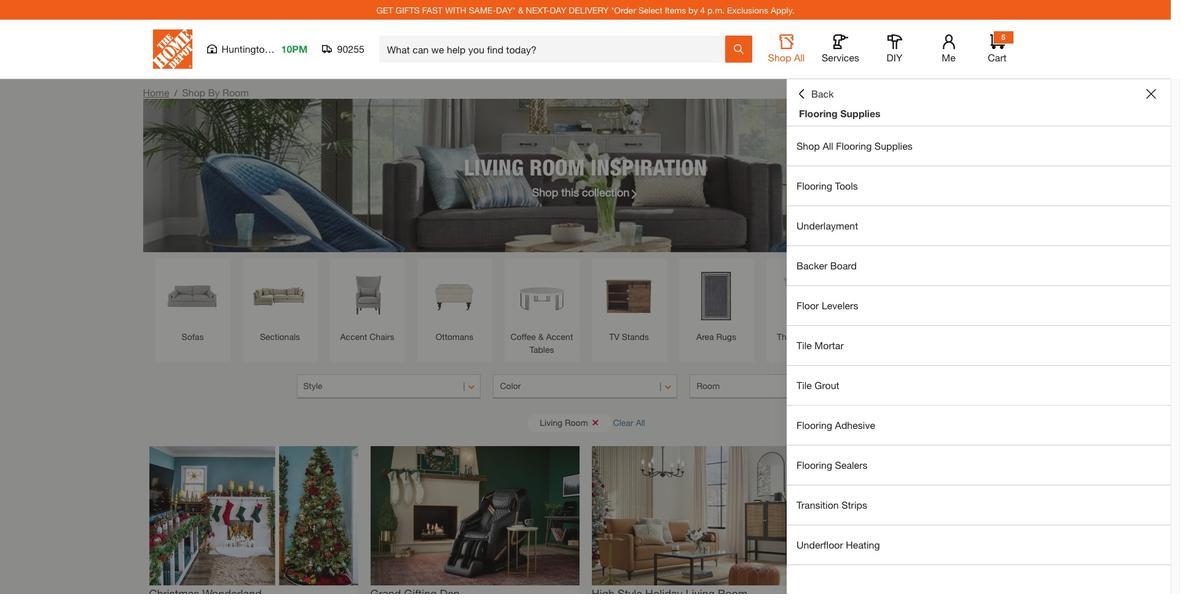 Task type: describe. For each thing, give the bounding box(es) containing it.
the home depot logo image
[[153, 30, 192, 69]]

shop for shop all
[[768, 52, 791, 63]]

with
[[445, 5, 466, 15]]

underfloor
[[797, 540, 843, 551]]

flooring tools
[[797, 180, 858, 192]]

area rugs image
[[685, 265, 748, 328]]

flooring for flooring tools
[[797, 180, 832, 192]]

huntington
[[222, 43, 270, 55]]

park
[[273, 43, 293, 55]]

1 accent from the left
[[340, 332, 367, 342]]

this
[[561, 185, 579, 199]]

style button
[[297, 375, 481, 400]]

shop all flooring supplies
[[797, 140, 913, 152]]

gifts
[[396, 5, 420, 15]]

fast
[[422, 5, 443, 15]]

living for living room inspiration
[[464, 154, 524, 180]]

rugs
[[716, 332, 736, 342]]

cart 5
[[988, 33, 1007, 63]]

by
[[208, 87, 220, 98]]

tools
[[835, 180, 858, 192]]

diy
[[887, 52, 903, 63]]

tv
[[609, 332, 619, 342]]

flooring adhesive
[[797, 420, 875, 431]]

huntington park
[[222, 43, 293, 55]]

throw pillows link
[[772, 265, 835, 344]]

back button
[[797, 88, 834, 100]]

services button
[[821, 34, 860, 64]]

mortar
[[815, 340, 844, 352]]

room button
[[690, 375, 874, 400]]

sofas
[[182, 332, 204, 342]]

levelers
[[822, 300, 858, 312]]

3 stretchy image image from the left
[[592, 447, 801, 586]]

living room
[[540, 418, 588, 428]]

transition
[[797, 500, 839, 511]]

accent chairs link
[[336, 265, 399, 344]]

accent inside coffee & accent tables
[[546, 332, 573, 342]]

ottomans link
[[423, 265, 486, 344]]

shop all button
[[767, 34, 806, 64]]

transition strips
[[797, 500, 867, 511]]

tile grout link
[[787, 366, 1171, 406]]

me
[[942, 52, 956, 63]]

sectionals link
[[249, 265, 311, 344]]

throw pillows image
[[772, 265, 835, 328]]

underlayment link
[[787, 207, 1171, 246]]

all for clear all
[[636, 418, 645, 428]]

home
[[143, 87, 169, 98]]

coffee & accent tables image
[[510, 265, 573, 328]]

exclusions
[[727, 5, 768, 15]]

day*
[[496, 5, 516, 15]]

collection
[[582, 185, 630, 199]]

0 horizontal spatial &
[[518, 5, 524, 15]]

color
[[500, 381, 521, 392]]

inspiration
[[591, 154, 707, 180]]

clear
[[613, 418, 633, 428]]

shop all flooring supplies link
[[787, 127, 1171, 166]]

menu containing shop all flooring supplies
[[787, 127, 1171, 566]]

diy button
[[875, 34, 914, 64]]

p.m.
[[707, 5, 725, 15]]

living room inspiration
[[464, 154, 707, 180]]

style
[[303, 381, 322, 392]]

feedback link image
[[1163, 208, 1180, 274]]

get
[[376, 5, 393, 15]]

services
[[822, 52, 859, 63]]

sealers
[[835, 460, 868, 471]]

90255 button
[[322, 43, 365, 55]]

coffee
[[511, 332, 536, 342]]

room down "color" button
[[565, 418, 588, 428]]

flooring for flooring sealers
[[797, 460, 832, 471]]

throw
[[777, 332, 801, 342]]

accent chairs image
[[336, 265, 399, 328]]

90255
[[337, 43, 364, 55]]

underfloor heating link
[[787, 526, 1171, 565]]

What can we help you find today? search field
[[387, 36, 724, 62]]

*order
[[611, 5, 636, 15]]

get gifts fast with same-day* & next-day delivery *order select items by 4 p.m. exclusions apply.
[[376, 5, 794, 15]]

heating
[[846, 540, 880, 551]]

floor
[[797, 300, 819, 312]]

room up this
[[530, 154, 585, 180]]

tile grout
[[797, 380, 839, 392]]

shop for shop all flooring supplies
[[797, 140, 820, 152]]

all for shop all flooring supplies
[[823, 140, 833, 152]]

clear all
[[613, 418, 645, 428]]

area
[[696, 332, 714, 342]]



Task type: vqa. For each thing, say whether or not it's contained in the screenshot.
"TV Stands"
yes



Task type: locate. For each thing, give the bounding box(es) containing it.
back
[[811, 88, 834, 100]]

living for living room
[[540, 418, 562, 428]]

flooring left sealers
[[797, 460, 832, 471]]

2 accent from the left
[[546, 332, 573, 342]]

tile mortar link
[[787, 326, 1171, 366]]

backer board
[[797, 260, 857, 272]]

2 horizontal spatial all
[[823, 140, 833, 152]]

shop up flooring tools
[[797, 140, 820, 152]]

1 horizontal spatial &
[[538, 332, 544, 342]]

flooring
[[799, 108, 838, 119], [836, 140, 872, 152], [797, 180, 832, 192], [797, 420, 832, 431], [797, 460, 832, 471]]

select
[[638, 5, 662, 15]]

tile inside 'link'
[[797, 380, 812, 392]]

area rugs link
[[685, 265, 748, 344]]

all down the flooring supplies
[[823, 140, 833, 152]]

1 vertical spatial tile
[[797, 380, 812, 392]]

color button
[[493, 375, 678, 400]]

all inside clear all button
[[636, 418, 645, 428]]

ottomans image
[[423, 265, 486, 328]]

0 vertical spatial living
[[464, 154, 524, 180]]

living
[[464, 154, 524, 180], [540, 418, 562, 428]]

shop all
[[768, 52, 805, 63]]

tv stands
[[609, 332, 649, 342]]

& right 'day*'
[[518, 5, 524, 15]]

&
[[518, 5, 524, 15], [538, 332, 544, 342]]

tile for tile mortar
[[797, 340, 812, 352]]

room right by
[[222, 87, 249, 98]]

all inside shop all button
[[794, 52, 805, 63]]

home link
[[143, 87, 169, 98]]

1 horizontal spatial living
[[540, 418, 562, 428]]

floor levelers link
[[787, 286, 1171, 326]]

tv stands image
[[598, 265, 660, 328]]

10pm
[[281, 43, 308, 55]]

same-
[[469, 5, 496, 15]]

shop this collection link
[[532, 184, 639, 201]]

1 stretchy image image from the left
[[149, 447, 358, 586]]

0 vertical spatial all
[[794, 52, 805, 63]]

shop down apply. at the top of page
[[768, 52, 791, 63]]

flooring down tile grout
[[797, 420, 832, 431]]

tile left grout
[[797, 380, 812, 392]]

tv stands link
[[598, 265, 660, 344]]

flooring left tools
[[797, 180, 832, 192]]

0 horizontal spatial all
[[636, 418, 645, 428]]

items
[[665, 5, 686, 15]]

strips
[[842, 500, 867, 511]]

tile for tile grout
[[797, 380, 812, 392]]

flooring adhesive link
[[787, 406, 1171, 446]]

2 vertical spatial all
[[636, 418, 645, 428]]

0 vertical spatial supplies
[[840, 108, 881, 119]]

throw blankets image
[[860, 265, 922, 328]]

4
[[700, 5, 705, 15]]

shop for shop this collection
[[532, 185, 558, 199]]

accent chairs
[[340, 332, 394, 342]]

shop
[[768, 52, 791, 63], [182, 87, 205, 98], [797, 140, 820, 152], [532, 185, 558, 199]]

curtains & drapes image
[[947, 265, 1010, 328]]

all inside the shop all flooring supplies link
[[823, 140, 833, 152]]

0 vertical spatial tile
[[797, 340, 812, 352]]

sectionals
[[260, 332, 300, 342]]

delivery
[[569, 5, 609, 15]]

tile mortar
[[797, 340, 844, 352]]

all right clear
[[636, 418, 645, 428]]

day
[[550, 5, 566, 15]]

1 horizontal spatial all
[[794, 52, 805, 63]]

me button
[[929, 34, 968, 64]]

1 vertical spatial living
[[540, 418, 562, 428]]

backer board link
[[787, 246, 1171, 286]]

2 tile from the top
[[797, 380, 812, 392]]

1 horizontal spatial accent
[[546, 332, 573, 342]]

sofas link
[[161, 265, 224, 344]]

living inside button
[[540, 418, 562, 428]]

menu
[[787, 127, 1171, 566]]

floor levelers
[[797, 300, 858, 312]]

1 vertical spatial all
[[823, 140, 833, 152]]

flooring sealers
[[797, 460, 868, 471]]

cart
[[988, 52, 1007, 63]]

flooring down the flooring supplies
[[836, 140, 872, 152]]

area rugs
[[696, 332, 736, 342]]

0 horizontal spatial living
[[464, 154, 524, 180]]

accent up the tables
[[546, 332, 573, 342]]

home / shop by room
[[143, 87, 249, 98]]

shop right /
[[182, 87, 205, 98]]

sofas image
[[161, 265, 224, 328]]

transition strips link
[[787, 486, 1171, 526]]

1 vertical spatial &
[[538, 332, 544, 342]]

2 stretchy image image from the left
[[370, 447, 579, 586]]

pillows
[[803, 332, 830, 342]]

flooring down back button
[[799, 108, 838, 119]]

living room button
[[528, 414, 611, 432]]

grout
[[815, 380, 839, 392]]

shop left this
[[532, 185, 558, 199]]

0 vertical spatial &
[[518, 5, 524, 15]]

throw pillows
[[777, 332, 830, 342]]

shop inside button
[[768, 52, 791, 63]]

backer
[[797, 260, 828, 272]]

coffee & accent tables link
[[510, 265, 573, 356]]

all for shop all
[[794, 52, 805, 63]]

next-
[[526, 5, 550, 15]]

flooring supplies
[[799, 108, 881, 119]]

all up back button
[[794, 52, 805, 63]]

clear all button
[[613, 412, 645, 435]]

4 stretchy image image from the left
[[813, 447, 1022, 586]]

flooring for flooring supplies
[[799, 108, 838, 119]]

1 tile from the top
[[797, 340, 812, 352]]

/
[[174, 88, 177, 98]]

shop inside menu
[[797, 140, 820, 152]]

by
[[688, 5, 698, 15]]

coffee & accent tables
[[511, 332, 573, 355]]

adhesive
[[835, 420, 875, 431]]

sectionals image
[[249, 265, 311, 328]]

flooring tools link
[[787, 167, 1171, 206]]

drawer close image
[[1146, 89, 1156, 99]]

0 horizontal spatial accent
[[340, 332, 367, 342]]

tile left mortar
[[797, 340, 812, 352]]

5
[[1001, 33, 1005, 42]]

tile
[[797, 340, 812, 352], [797, 380, 812, 392]]

flooring for flooring adhesive
[[797, 420, 832, 431]]

room down area
[[697, 381, 720, 392]]

stretchy image image
[[149, 447, 358, 586], [370, 447, 579, 586], [592, 447, 801, 586], [813, 447, 1022, 586]]

underfloor heating
[[797, 540, 880, 551]]

room
[[222, 87, 249, 98], [530, 154, 585, 180], [697, 381, 720, 392], [565, 418, 588, 428]]

underlayment
[[797, 220, 858, 232]]

supplies
[[840, 108, 881, 119], [875, 140, 913, 152]]

all
[[794, 52, 805, 63], [823, 140, 833, 152], [636, 418, 645, 428]]

accent left chairs
[[340, 332, 367, 342]]

& up the tables
[[538, 332, 544, 342]]

ottomans
[[436, 332, 473, 342]]

1 vertical spatial supplies
[[875, 140, 913, 152]]

apply.
[[771, 5, 794, 15]]

& inside coffee & accent tables
[[538, 332, 544, 342]]



